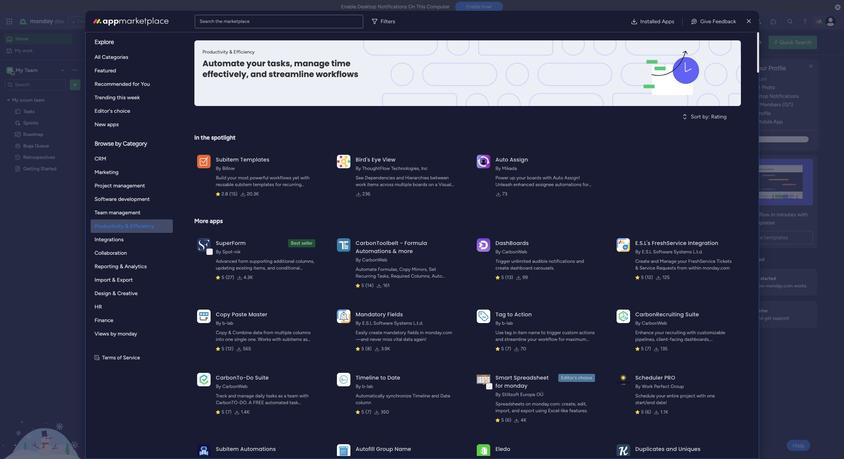 Task type: locate. For each thing, give the bounding box(es) containing it.
70
[[521, 347, 526, 352]]

5 (7) for carbonto-
[[222, 410, 232, 416]]

0 horizontal spatial automations
[[240, 446, 276, 454]]

(6) down "import,"
[[506, 418, 511, 424]]

1 horizontal spatial to
[[508, 311, 513, 319]]

0 horizontal spatial timeline
[[356, 375, 379, 382]]

1 horizontal spatial automate
[[356, 267, 377, 273]]

from
[[678, 266, 688, 271], [264, 330, 274, 336]]

carbonto-
[[216, 400, 240, 406]]

my work
[[15, 48, 33, 53]]

1 horizontal spatial efficiency
[[233, 49, 255, 55]]

5 (6) down "import,"
[[501, 418, 511, 424]]

auto down set on the right bottom of page
[[432, 274, 442, 279]]

1 > from the left
[[168, 148, 171, 154]]

profile down invite team members (0/1)
[[757, 111, 771, 117]]

0 vertical spatial see
[[77, 19, 85, 24]]

upload
[[733, 85, 749, 91]]

5 left the (8)
[[362, 347, 364, 352]]

(7) for carbonrecruiting
[[645, 347, 651, 352]]

team up task
[[288, 394, 298, 399]]

app logo image for timeline to date
[[337, 373, 350, 387]]

by inside copy paste master by b-lab
[[216, 321, 221, 327]]

0 vertical spatial by
[[115, 140, 122, 148]]

unleash
[[496, 182, 513, 188]]

give left feedback
[[701, 18, 712, 24]]

5 for carbontoolbelt - formula automations & more
[[362, 283, 364, 289]]

good
[[116, 36, 128, 41]]

nik
[[235, 249, 241, 255]]

by up easily
[[356, 321, 361, 327]]

see plans
[[77, 19, 98, 24]]

lab
[[227, 321, 233, 327], [507, 321, 513, 327], [367, 384, 373, 390]]

1 vertical spatial 5 (6)
[[501, 418, 511, 424]]

management down carbonto-
[[216, 407, 244, 413]]

tickets
[[717, 259, 732, 265]]

1 horizontal spatial give
[[730, 39, 740, 45]]

workspaces down marketplace
[[227, 42, 256, 49]]

workflows inside productivity & efficiency automate your tasks, manage time effectively, and streamline workflows
[[316, 69, 358, 80]]

terms of use image
[[95, 355, 100, 362]]

carbonto-
[[216, 375, 246, 382]]

app logo image for eledo
[[477, 445, 490, 458]]

technologies,
[[391, 166, 420, 172]]

copy inside copy paste master by b-lab
[[216, 311, 230, 319]]

& inside "copy & combine data from multiple columns into one single one. works with subitems as well!"
[[228, 330, 231, 336]]

requests
[[657, 266, 676, 271]]

1 horizontal spatial lab
[[367, 384, 373, 390]]

public board image left "tasks"
[[14, 108, 21, 115]]

1 vertical spatial one
[[707, 394, 715, 399]]

by inside 'tag to action by b-lab'
[[496, 321, 501, 327]]

0 vertical spatial auto
[[496, 156, 509, 164]]

0 horizontal spatial multiple
[[275, 330, 292, 336]]

single
[[234, 337, 247, 343]]

carbonweb up 'formulas,'
[[362, 258, 388, 263]]

app logo image for copy paste master
[[197, 310, 211, 324]]

timeline right synchronize
[[413, 394, 430, 399]]

1 vertical spatial multiple
[[275, 330, 292, 336]]

(6) for and
[[506, 418, 511, 424]]

search up inbox on the top left
[[200, 18, 214, 24]]

2 circle o image from the top
[[726, 94, 731, 99]]

0 horizontal spatial in
[[420, 330, 424, 336]]

& for productivity & efficiency
[[125, 223, 129, 230]]

systems down fields
[[394, 321, 412, 327]]

0 horizontal spatial freshservice
[[652, 240, 687, 247]]

0 vertical spatial (6)
[[645, 410, 651, 416]]

add to favorites image
[[205, 137, 212, 143]]

app
[[774, 119, 783, 125]]

by inside bird's eye view by thoughtflow technologies, inc
[[356, 166, 361, 172]]

5 for carbonto-do suite
[[222, 410, 224, 416]]

public board image for tasks
[[14, 108, 21, 115]]

trending
[[95, 94, 116, 101]]

retrospectives inside list box
[[23, 155, 55, 160]]

5 for scheduler pro
[[641, 410, 644, 416]]

mobile
[[757, 119, 773, 125]]

getting started learn how monday.com works
[[743, 276, 807, 289]]

close my workspaces image
[[124, 277, 132, 285]]

1 vertical spatial by
[[110, 331, 116, 337]]

1 horizontal spatial group
[[671, 384, 684, 390]]

app logo image for scheduler pro
[[617, 373, 630, 387]]

banner logo image
[[610, 40, 733, 106]]

recommended
[[95, 81, 131, 87]]

5 (12) down the into
[[222, 347, 234, 352]]

b- up the into
[[222, 321, 227, 327]]

learn down center
[[743, 316, 755, 322]]

& right design
[[112, 291, 116, 297]]

stiltsoft
[[502, 392, 519, 398]]

install our mobile app
[[733, 119, 783, 125]]

software inside e.s.l's freshservice integration by e.s.l software systems l.t.d.
[[653, 249, 673, 255]]

complete profile link
[[726, 110, 817, 117]]

1 horizontal spatial streamline
[[505, 337, 527, 343]]

christina overa image
[[826, 16, 836, 27]]

1 vertical spatial templates
[[751, 220, 775, 226]]

fields
[[387, 311, 403, 319]]

0 vertical spatial on
[[429, 182, 434, 188]]

software down fields
[[374, 321, 393, 327]]

0 vertical spatial software
[[95, 196, 117, 203]]

monday.com up again!
[[425, 330, 452, 336]]

automatically
[[356, 394, 385, 399]]

0 vertical spatial subitem
[[216, 156, 239, 164]]

0 horizontal spatial auto
[[432, 274, 442, 279]]

1 horizontal spatial get
[[765, 316, 772, 322]]

1 vertical spatial monday.com
[[766, 284, 793, 289]]

0 horizontal spatial apps
[[107, 121, 119, 128]]

with
[[301, 175, 310, 181], [543, 175, 552, 181], [798, 212, 808, 218], [687, 330, 696, 336], [272, 337, 282, 343], [300, 394, 309, 399], [697, 394, 706, 399]]

3 circle o image from the top
[[726, 103, 731, 108]]

by down bird's
[[356, 166, 361, 172]]

1 monday dev > my team > my scrum team from the left
[[141, 148, 229, 154]]

workspaces down analytics
[[144, 278, 177, 285]]

data
[[253, 330, 262, 336], [403, 337, 413, 343]]

invite team members (0/1) link
[[726, 101, 817, 109]]

choice
[[114, 108, 130, 114], [578, 376, 592, 381]]

a down between
[[435, 182, 438, 188]]

recurring
[[283, 182, 302, 188]]

1 horizontal spatial suite
[[686, 311, 699, 319]]

management inside track and manage daily tasks as a team with carbonto-do. a free automated task management system.
[[216, 407, 244, 413]]

more
[[194, 218, 208, 225]]

works
[[794, 284, 807, 289]]

circle o image
[[726, 111, 731, 116], [726, 120, 731, 125]]

0 vertical spatial project
[[216, 189, 231, 195]]

1 horizontal spatial (12)
[[645, 275, 653, 281]]

management inside button
[[464, 307, 494, 313]]

profile up setup account link
[[769, 65, 786, 72]]

your inside "schedule your entire project with one start/end date!"
[[656, 394, 666, 399]]

5 down the start/end at the bottom of page
[[641, 410, 644, 416]]

circle o image inside upload your photo link
[[726, 85, 731, 90]]

with right "tasks"
[[300, 394, 309, 399]]

& inside productivity & efficiency automate your tasks, manage time effectively, and streamline workflows
[[229, 49, 232, 55]]

in right "tag"
[[513, 330, 517, 336]]

subitem inside subitem templates by billow
[[216, 156, 239, 164]]

manage left time
[[294, 58, 330, 69]]

from inside "copy & combine data from multiple columns into one single one. works with subitems as well!"
[[264, 330, 274, 336]]

0 horizontal spatial explore
[[95, 38, 114, 46]]

1 vertical spatial workspace image
[[136, 334, 152, 350]]

carbonweb
[[502, 249, 527, 255], [362, 258, 388, 263], [642, 321, 667, 327], [222, 384, 248, 390]]

& up "effectively,"
[[229, 49, 232, 55]]

scrum inside list box
[[20, 97, 33, 103]]

5 (7)
[[501, 347, 511, 352], [641, 347, 651, 352], [222, 410, 232, 416], [362, 410, 371, 416]]

see up canvas on the left of the page
[[356, 175, 364, 181]]

management up development
[[113, 183, 145, 189]]

reporting & analytics
[[95, 264, 147, 270]]

software down project
[[95, 196, 117, 203]]

1 vertical spatial a
[[284, 394, 286, 399]]

by
[[115, 140, 122, 148], [110, 331, 116, 337]]

0 horizontal spatial from
[[264, 330, 274, 336]]

5 for copy paste master
[[222, 347, 224, 352]]

b- for copy
[[222, 321, 227, 327]]

search everything image
[[787, 18, 794, 25]]

subitems
[[283, 337, 302, 343]]

1 horizontal spatial 5 (6)
[[641, 410, 651, 416]]

0 horizontal spatial work
[[22, 48, 33, 53]]

notifications image
[[726, 18, 733, 25]]

group left name
[[376, 446, 393, 454]]

1 vertical spatial more
[[398, 248, 413, 256]]

l.t.d. down integration
[[693, 249, 703, 255]]

by inside subitem templates by billow
[[216, 166, 221, 172]]

efficiency
[[233, 49, 255, 55], [130, 223, 154, 230]]

getting up how
[[743, 276, 760, 282]]

give for give feedback
[[730, 39, 740, 45]]

scrum down add to favorites icon
[[204, 148, 217, 154]]

freshservice
[[652, 240, 687, 247], [689, 259, 716, 265]]

(12) left 125
[[645, 275, 653, 281]]

suite up recruiting
[[686, 311, 699, 319]]

1 vertical spatial automations
[[240, 446, 276, 454]]

desktop up invite team members (0/1)
[[750, 93, 769, 99]]

1 image
[[746, 14, 752, 21]]

by for browse
[[115, 140, 122, 148]]

and inside create and manage your freshservice tickets & service requests from within monday.com
[[651, 259, 659, 265]]

b- down tag
[[502, 321, 507, 327]]

give feedback
[[701, 18, 736, 24]]

0 vertical spatial give
[[701, 18, 712, 24]]

0 vertical spatial workflow
[[748, 212, 770, 218]]

0 horizontal spatial b-
[[222, 321, 227, 327]]

terms
[[102, 355, 116, 361]]

& inside enhance your recruiting with customizable pipelines, client-facing dashboards, automation & more.
[[661, 344, 664, 350]]

powerful
[[250, 175, 269, 181]]

0 horizontal spatial streamline
[[269, 69, 314, 80]]

1 vertical spatial suite
[[255, 375, 269, 382]]

& for reporting & analytics
[[120, 264, 123, 270]]

0 vertical spatial apps
[[107, 121, 119, 128]]

enable for enable desktop notifications
[[733, 93, 748, 99]]

select product image
[[6, 18, 13, 25]]

auto up the mikada
[[496, 156, 509, 164]]

productivity & efficiency
[[95, 223, 154, 230]]

monday.com down tickets
[[703, 266, 730, 271]]

1 vertical spatial search
[[795, 39, 812, 45]]

reporting
[[95, 264, 118, 270]]

carbonweb down carbonto- at left
[[222, 384, 248, 390]]

circle o image
[[726, 85, 731, 90], [726, 94, 731, 99], [726, 103, 731, 108]]

explore down made
[[745, 235, 763, 241]]

by right 'browse'
[[115, 140, 122, 148]]

0 horizontal spatial date
[[388, 375, 400, 382]]

3 monday dev > my team > my scrum team from the left
[[427, 148, 515, 154]]

1 horizontal spatial enable
[[466, 4, 480, 10]]

circle o image inside install our mobile app link
[[726, 120, 731, 125]]

lab inside 'tag to action by b-lab'
[[507, 321, 513, 327]]

(7) left 70
[[506, 347, 511, 352]]

0 vertical spatial systems
[[674, 249, 692, 255]]

4 > from the left
[[383, 148, 386, 154]]

1 horizontal spatial invite
[[669, 242, 681, 247]]

data inside "copy & combine data from multiple columns into one single one. works with subitems as well!"
[[253, 330, 262, 336]]

desktop for enable desktop notifications on this computer
[[358, 4, 377, 10]]

learn for help
[[743, 316, 755, 322]]

app logo image for auto assign
[[477, 155, 490, 168]]

invite members image
[[756, 18, 763, 25]]

99
[[523, 275, 528, 281]]

workflow inside boost your workflow in minutes with ready-made templates
[[748, 212, 770, 218]]

1 vertical spatial your
[[751, 85, 761, 91]]

copy up required
[[399, 267, 411, 273]]

0 vertical spatial dapulse x slim image
[[747, 17, 751, 25]]

service inside create and manage your freshservice tickets & service requests from within monday.com
[[640, 266, 656, 271]]

2 vertical spatial work
[[452, 307, 463, 313]]

the right in
[[201, 134, 210, 142]]

b- inside copy paste master by b-lab
[[222, 321, 227, 327]]

manage
[[660, 259, 677, 265]]

b- up automatically
[[362, 384, 367, 390]]

0 vertical spatial automate
[[202, 58, 245, 69]]

lottie animation element
[[526, 30, 715, 55], [0, 392, 86, 460]]

5 (12) for copy
[[222, 347, 234, 352]]

0 horizontal spatial one
[[225, 337, 233, 343]]

1 vertical spatial software
[[653, 249, 673, 255]]

monday inside monday sales crm button
[[165, 307, 183, 313]]

b- inside timeline to date by b-lab
[[362, 384, 367, 390]]

freshservice up manage
[[652, 240, 687, 247]]

bird's eye view by thoughtflow technologies, inc
[[356, 156, 428, 172]]

by inside timeline to date by b-lab
[[356, 384, 361, 390]]

1 vertical spatial (6)
[[506, 418, 511, 424]]

with right entire
[[697, 394, 706, 399]]

by left stiltsoft
[[496, 392, 501, 398]]

2 horizontal spatial auto
[[553, 175, 564, 181]]

5 for dashboards
[[501, 275, 504, 281]]

subitem templates by billow
[[216, 156, 270, 172]]

existing
[[236, 266, 252, 271]]

by up recurring
[[356, 258, 361, 263]]

circle o image for enable
[[726, 94, 731, 99]]

started
[[761, 276, 776, 282]]

workflows inside the 'build your most powerful workflows yet with reusable subitem templates for recurring project tasks.'
[[270, 175, 291, 181]]

public board image
[[14, 166, 21, 172]]

work inside see dependencies and hierarchies between work items across multiple boards on a visual canvas
[[356, 182, 366, 188]]

superform
[[216, 240, 246, 247]]

apps for new apps
[[107, 121, 119, 128]]

timeline inside automatically synchronize timeline and date column
[[413, 394, 430, 399]]

1 vertical spatial timeline
[[413, 394, 430, 399]]

mandatory fields by e.s.l software systems l.t.d.
[[356, 311, 423, 327]]

management for team management
[[109, 210, 141, 216]]

1 horizontal spatial project
[[680, 394, 696, 399]]

productivity inside productivity & efficiency automate your tasks, manage time effectively, and streamline workflows
[[202, 49, 228, 55]]

copy left 'paste'
[[216, 311, 230, 319]]

1 horizontal spatial workflow
[[748, 212, 770, 218]]

1 vertical spatial get
[[765, 316, 772, 322]]

feedback
[[741, 39, 762, 45]]

workflows
[[316, 69, 358, 80], [270, 175, 291, 181]]

5 (7) down "tag"
[[501, 347, 511, 352]]

your up made
[[736, 212, 747, 218]]

copy inside automate formulas, copy mirrors, set recurring tasks, required columns, auto assign, and more!
[[399, 267, 411, 273]]

1 horizontal spatial editor's choice
[[561, 376, 592, 381]]

& left export
[[112, 277, 116, 284]]

start/end
[[636, 400, 655, 406]]

editor's choice down trending this week
[[95, 108, 130, 114]]

your up date!
[[656, 394, 666, 399]]

lab up "tag"
[[507, 321, 513, 327]]

& inside create and manage your freshservice tickets & service requests from within monday.com
[[636, 266, 639, 271]]

circle o image inside invite team members (0/1) link
[[726, 103, 731, 108]]

circle o image for upload
[[726, 85, 731, 90]]

1 horizontal spatial workspaces
[[227, 42, 256, 49]]

app logo image
[[197, 155, 211, 168], [337, 155, 350, 168], [477, 155, 490, 168], [337, 239, 350, 252], [197, 239, 211, 252], [477, 239, 490, 252], [617, 239, 630, 252], [197, 310, 211, 324], [337, 310, 350, 324], [477, 310, 490, 324], [617, 310, 630, 324], [197, 373, 211, 387], [337, 373, 350, 387], [477, 373, 490, 387], [617, 373, 630, 387], [197, 445, 211, 458], [337, 445, 350, 458], [477, 445, 490, 458], [617, 445, 630, 458]]

(0/1)
[[783, 102, 794, 108]]

0 horizontal spatial monday dev > my team > my scrum team
[[141, 148, 229, 154]]

from left within
[[678, 266, 688, 271]]

0 horizontal spatial more
[[398, 248, 413, 256]]

1 vertical spatial service
[[123, 355, 140, 361]]

desktop for enable desktop notifications
[[750, 93, 769, 99]]

filtering
[[216, 272, 232, 278]]

works
[[258, 337, 271, 343]]

suite right do
[[255, 375, 269, 382]]

1 horizontal spatial choice
[[578, 376, 592, 381]]

auto inside power up your boards with auto assign! unleash enhanced assignee automations for more productivity.
[[553, 175, 564, 181]]

lab inside timeline to date by b-lab
[[367, 384, 373, 390]]

e.s.l down thanks
[[642, 249, 652, 255]]

lab for tag
[[507, 321, 513, 327]]

project right entire
[[680, 394, 696, 399]]

more down -
[[398, 248, 413, 256]]

for down 'smart'
[[496, 383, 503, 390]]

by up track
[[216, 384, 221, 390]]

group up entire
[[671, 384, 684, 390]]

data up one.
[[253, 330, 262, 336]]

0 horizontal spatial l.t.d.
[[413, 321, 423, 327]]

hr
[[95, 304, 102, 310]]

b- inside 'tag to action by b-lab'
[[502, 321, 507, 327]]

copy inside "copy & combine data from multiple columns into one single one. works with subitems as well!"
[[216, 330, 227, 336]]

tag
[[496, 311, 506, 319]]

option
[[0, 94, 86, 95]]

mikada
[[502, 166, 517, 172]]

and inside good morning, christina! quickly access your recent boards, inbox and workspaces
[[217, 42, 226, 49]]

workspace image
[[6, 67, 13, 74], [136, 334, 152, 350]]

2 subitem from the top
[[216, 446, 239, 454]]

circle o image for complete
[[726, 111, 731, 116]]

europe
[[520, 392, 536, 398]]

scrum up "tasks"
[[20, 97, 33, 103]]

subitem for subitem automations
[[216, 446, 239, 454]]

& for import & export
[[112, 277, 116, 284]]

team inside track and manage daily tasks as a team with carbonto-do. a free automated task management system.
[[288, 394, 298, 399]]

5 down the into
[[222, 347, 224, 352]]

see plans button
[[68, 17, 101, 27]]

learn inside help center learn and get support
[[743, 316, 755, 322]]

multiple inside "copy & combine data from multiple columns into one single one. works with subitems as well!"
[[275, 330, 292, 336]]

to inside timeline to date by b-lab
[[381, 375, 386, 382]]

list box
[[0, 93, 86, 266]]

maximum
[[566, 337, 587, 343]]

0 vertical spatial monday.com
[[703, 266, 730, 271]]

2 > from the left
[[193, 148, 195, 154]]

& for productivity & efficiency automate your tasks, manage time effectively, and streamline workflows
[[229, 49, 232, 55]]

your inside enhance your recruiting with customizable pipelines, client-facing dashboards, automation & more.
[[655, 330, 664, 336]]

search right quick
[[795, 39, 812, 45]]

by inside the scheduler pro by work perfect group
[[636, 384, 641, 390]]

1 circle o image from the top
[[726, 111, 731, 116]]

more inside 'carbontoolbelt - formula automations & more by carbonweb'
[[398, 248, 413, 256]]

1 horizontal spatial productivity
[[202, 49, 228, 55]]

2 circle o image from the top
[[726, 120, 731, 125]]

learn down integration
[[716, 256, 730, 263]]

(7) for tag
[[506, 347, 511, 352]]

5 for timeline to date
[[362, 410, 364, 416]]

& down create
[[636, 266, 639, 271]]

as inside track and manage daily tasks as a team with carbonto-do. a free automated task management system.
[[278, 394, 283, 399]]

0 vertical spatial timeline
[[356, 375, 379, 382]]

give inside give feedback button
[[701, 18, 712, 24]]

1 vertical spatial freshservice
[[689, 259, 716, 265]]

the left marketplace
[[216, 18, 223, 24]]

from up works on the bottom left
[[264, 330, 274, 336]]

the for spotlight
[[201, 134, 210, 142]]

client-
[[657, 337, 670, 343]]

templates image image
[[722, 159, 811, 206]]

b- for timeline
[[362, 384, 367, 390]]

1 horizontal spatial service
[[640, 266, 656, 271]]

notifications
[[378, 4, 407, 10], [770, 93, 799, 99]]

0 vertical spatial service
[[640, 266, 656, 271]]

recent
[[166, 42, 182, 49]]

see for see dependencies and hierarchies between work items across multiple boards on a visual canvas
[[356, 175, 364, 181]]

& left inspired
[[731, 256, 735, 263]]

0 horizontal spatial workspace image
[[6, 67, 13, 74]]

enable desktop notifications on this computer
[[341, 4, 450, 10]]

productivity for productivity & efficiency
[[95, 223, 124, 230]]

center
[[754, 308, 768, 314]]

(12) for copy
[[226, 347, 234, 352]]

app logo image for tag to action
[[477, 310, 490, 324]]

billow
[[222, 166, 235, 172]]

one inside "copy & combine data from multiple columns into one single one. works with subitems as well!"
[[225, 337, 233, 343]]

productivity down inbox on the top left
[[202, 49, 228, 55]]

5 (14)
[[362, 283, 374, 289]]

0 horizontal spatial help
[[743, 308, 753, 314]]

dapulse x slim image
[[747, 17, 751, 25], [807, 62, 815, 70]]

with inside the 'build your most powerful workflows yet with reusable subitem templates for recurring project tasks.'
[[301, 175, 310, 181]]

apps image
[[771, 18, 777, 25]]

your
[[755, 65, 767, 72], [751, 85, 761, 91]]

0 horizontal spatial crm
[[95, 156, 106, 162]]

1 horizontal spatial monday.com
[[703, 266, 730, 271]]

5 down create
[[641, 275, 644, 281]]

workflow inside the use tag in item name to trigger custom actions and streamline your workflow for maximum productivity
[[538, 337, 558, 343]]

0 vertical spatial editor's
[[95, 108, 113, 114]]

5 left (14)
[[362, 283, 364, 289]]

m
[[8, 67, 12, 73]]

app logo image for carbontoolbelt - formula automations & more
[[337, 239, 350, 252]]

0 horizontal spatial monday.com
[[425, 330, 452, 336]]

choice up 'edit,'
[[578, 376, 592, 381]]

2 vertical spatial copy
[[216, 330, 227, 336]]

check circle image
[[726, 77, 731, 82]]

b- for tag
[[502, 321, 507, 327]]

to for date
[[381, 375, 386, 382]]

automations inside 'carbontoolbelt - formula automations & more by carbonweb'
[[356, 248, 391, 256]]

to up automatically
[[381, 375, 386, 382]]

retrospectives inside quick search results list box
[[143, 137, 180, 143]]

5 > from the left
[[454, 148, 457, 154]]

installed
[[641, 18, 661, 24]]

management for work management
[[464, 307, 494, 313]]

close update feed (inbox) image
[[124, 185, 132, 193]]

crm right "sales"
[[197, 307, 208, 313]]

1 monday dev > my team > my scrum team link from the left
[[320, 82, 420, 158]]

desktop up filters dropdown button
[[358, 4, 377, 10]]

0 vertical spatial efficiency
[[233, 49, 255, 55]]

visual
[[439, 182, 451, 188]]

app logo image for carbonto-do suite
[[197, 373, 211, 387]]

circle o image right by: on the right of page
[[726, 111, 731, 116]]

inbox image
[[741, 18, 748, 25]]

project
[[95, 183, 112, 189]]

getting inside list box
[[23, 166, 39, 172]]

by up the into
[[216, 321, 221, 327]]

0 vertical spatial as
[[303, 337, 308, 343]]

1 horizontal spatial search
[[795, 39, 812, 45]]

for right automations
[[583, 182, 589, 188]]

automate
[[202, 58, 245, 69], [356, 267, 377, 273]]

0 horizontal spatial software
[[95, 196, 117, 203]]

all
[[417, 168, 421, 174]]

0 horizontal spatial efficiency
[[130, 223, 154, 230]]

perfect
[[654, 384, 670, 390]]

team
[[24, 67, 38, 73], [747, 102, 759, 108], [180, 148, 191, 154], [371, 148, 382, 154], [466, 148, 477, 154], [95, 210, 107, 216]]

enable for enable desktop notifications on this computer
[[341, 4, 356, 10]]

circle o image inside enable desktop notifications link
[[726, 94, 731, 99]]

copy for combine
[[216, 330, 227, 336]]

explore inside button
[[745, 235, 763, 241]]

0 vertical spatial retrospectives
[[143, 137, 180, 143]]

1 subitem from the top
[[216, 156, 239, 164]]

(7) down carbonto-
[[226, 410, 232, 416]]

freshservice up within
[[689, 259, 716, 265]]

(12) for e.s.l's
[[645, 275, 653, 281]]

finance
[[95, 318, 113, 324]]

search the marketplace
[[200, 18, 250, 24]]

in left minutes
[[771, 212, 776, 218]]

sales
[[184, 307, 195, 313]]

to for action
[[508, 311, 513, 319]]

apps
[[662, 18, 675, 24]]

scheduler pro by work perfect group
[[636, 375, 684, 390]]

carousels.
[[534, 266, 555, 271]]

eledo
[[496, 446, 511, 454]]

public board image
[[14, 108, 21, 115], [133, 137, 140, 144], [228, 137, 236, 144]]

productivity up integrations
[[95, 223, 124, 230]]

lab down 'paste'
[[227, 321, 233, 327]]

streamline inside productivity & efficiency automate your tasks, manage time effectively, and streamline workflows
[[269, 69, 314, 80]]

5 (7) down column
[[362, 410, 371, 416]]

(13)
[[506, 275, 513, 281]]

and inside trigger unlimited audible notifications and create dashboard carousels.
[[577, 259, 584, 265]]

copy up the into
[[216, 330, 227, 336]]

0 vertical spatial streamline
[[269, 69, 314, 80]]

your inside create and manage your freshservice tickets & service requests from within monday.com
[[678, 259, 687, 265]]

1 vertical spatial desktop
[[750, 93, 769, 99]]

list box containing my scrum team
[[0, 93, 86, 266]]

2 monday dev > my team > my scrum team from the left
[[332, 148, 420, 154]]

1 vertical spatial auto
[[553, 175, 564, 181]]

1 horizontal spatial e.s.l
[[642, 249, 652, 255]]

explore for explore
[[95, 38, 114, 46]]

& left combine
[[228, 330, 231, 336]]

(6) down the start/end at the bottom of page
[[645, 410, 651, 416]]

(7) for timeline
[[366, 410, 371, 416]]

Search in workspace field
[[14, 81, 56, 89]]

(7) for carbonto-
[[226, 410, 232, 416]]

1 circle o image from the top
[[726, 85, 731, 90]]

caret down image
[[7, 98, 10, 102]]

systems up create and manage your freshservice tickets & service requests from within monday.com
[[674, 249, 692, 255]]

support
[[773, 316, 790, 322]]



Task type: vqa. For each thing, say whether or not it's contained in the screenshot.


Task type: describe. For each thing, give the bounding box(es) containing it.
invite for team
[[733, 102, 746, 108]]

0 vertical spatial profile
[[769, 65, 786, 72]]

fields
[[408, 330, 419, 336]]

assignee
[[536, 182, 554, 188]]

subitem for subitem templates by billow
[[216, 156, 239, 164]]

with inside boost your workflow in minutes with ready-made templates
[[798, 212, 808, 218]]

monday.com inside easily create mandatory fields in monday.com —and never miss vital data again!
[[425, 330, 452, 336]]

workspace image containing m
[[6, 67, 13, 74]]

best
[[291, 241, 300, 246]]

schedule
[[636, 394, 655, 399]]

work management button
[[416, 291, 696, 320]]

on inside see dependencies and hierarchies between work items across multiple boards on a visual canvas
[[429, 182, 434, 188]]

no
[[634, 242, 641, 247]]

show
[[404, 168, 415, 174]]

l.t.d. inside mandatory fields by e.s.l software systems l.t.d.
[[413, 321, 423, 327]]

scrum up view
[[395, 148, 408, 154]]

freshservice inside create and manage your freshservice tickets & service requests from within monday.com
[[689, 259, 716, 265]]

your for complete
[[755, 65, 767, 72]]

5 (6) for start/end
[[641, 410, 651, 416]]

and inside the use tag in item name to trigger custom actions and streamline your workflow for maximum productivity
[[496, 337, 504, 343]]

date inside timeline to date by b-lab
[[388, 375, 400, 382]]

columns,
[[411, 274, 431, 279]]

paste
[[232, 311, 247, 319]]

workspace selection element
[[6, 66, 39, 75]]

boards inside power up your boards with auto assign! unleash enhanced assignee automations for more productivity.
[[527, 175, 542, 181]]

views
[[95, 331, 109, 337]]

by inside carbonrecruiting suite by carbonweb
[[636, 321, 641, 327]]

& for copy & combine data from multiple columns into one single one. works with subitems as well!
[[228, 330, 231, 336]]

more inside power up your boards with auto assign! unleash enhanced assignee automations for more productivity.
[[496, 189, 507, 195]]

circle o image for invite
[[726, 103, 731, 108]]

l.t.d. inside e.s.l's freshservice integration by e.s.l software systems l.t.d.
[[693, 249, 703, 255]]

scrum up auto assign by mikada
[[490, 148, 503, 154]]

monday inside smart spreadsheet for monday
[[505, 383, 528, 390]]

0 horizontal spatial choice
[[114, 108, 130, 114]]

team up "tasks"
[[34, 97, 45, 103]]

teammates
[[202, 241, 230, 248]]

hierarchies
[[405, 175, 429, 181]]

0 vertical spatial get
[[736, 256, 744, 263]]

invite inside button
[[669, 242, 681, 247]]

recommended for you
[[95, 81, 150, 87]]

between
[[430, 175, 449, 181]]

0 vertical spatial crm
[[95, 156, 106, 162]]

roy mann image
[[140, 208, 154, 221]]

by inside carbonto-do suite by carbonweb
[[216, 384, 221, 390]]

carbonweb inside carbonrecruiting suite by carbonweb
[[642, 321, 667, 327]]

learn for getting
[[743, 284, 755, 289]]

more apps
[[194, 218, 223, 225]]

getting for getting started learn how monday.com works
[[743, 276, 760, 282]]

monday.com inside create and manage your freshservice tickets & service requests from within monday.com
[[703, 266, 730, 271]]

give for give feedback
[[701, 18, 712, 24]]

well!
[[216, 344, 226, 350]]

assign
[[510, 156, 528, 164]]

conditional
[[276, 266, 300, 271]]

help for help center learn and get support
[[743, 308, 753, 314]]

help image
[[802, 18, 809, 25]]

& for learn & get inspired
[[731, 256, 735, 263]]

as inside "copy & combine data from multiple columns into one single one. works with subitems as well!"
[[303, 337, 308, 343]]

public board image for retrospectives
[[133, 137, 140, 144]]

suite inside carbonto-do suite by carbonweb
[[255, 375, 269, 382]]

multiple inside see dependencies and hierarchies between work items across multiple boards on a visual canvas
[[395, 182, 412, 188]]

work
[[642, 384, 653, 390]]

build
[[216, 175, 226, 181]]

streamline for tasks,
[[269, 69, 314, 80]]

freshservice inside e.s.l's freshservice integration by e.s.l software systems l.t.d.
[[652, 240, 687, 247]]

dashboards
[[496, 240, 529, 247]]

app logo image for mandatory fields
[[337, 310, 350, 324]]

5 down "import,"
[[501, 418, 504, 424]]

5 left (27)
[[222, 275, 224, 281]]

this
[[416, 4, 426, 10]]

1 vertical spatial choice
[[578, 376, 592, 381]]

give feedback link
[[686, 15, 742, 28]]

monday.com:
[[532, 402, 561, 408]]

data inside easily create mandatory fields in monday.com —and never miss vital data again!
[[403, 337, 413, 343]]

system.
[[245, 407, 261, 413]]

import,
[[496, 409, 511, 414]]

systems inside e.s.l's freshservice integration by e.s.l software systems l.t.d.
[[674, 249, 692, 255]]

1 vertical spatial workspaces
[[144, 278, 177, 285]]

roadmap
[[23, 132, 43, 137]]

timeline to date by b-lab
[[356, 375, 400, 390]]

with inside enhance your recruiting with customizable pipelines, client-facing dashboards, automation & more.
[[687, 330, 696, 336]]

5 (7) for tag
[[501, 347, 511, 352]]

5 for e.s.l's freshservice integration
[[641, 275, 644, 281]]

& for design & creative
[[112, 291, 116, 297]]

0 horizontal spatial service
[[123, 355, 140, 361]]

5 (7) for timeline
[[362, 410, 371, 416]]

complete profile
[[733, 111, 771, 117]]

monday dev > my team > my scrum team for 1st monday dev > my team > my scrum team link from the right
[[427, 148, 515, 154]]

6 > from the left
[[478, 148, 481, 154]]

0 horizontal spatial editor's
[[95, 108, 113, 114]]

dashboards,
[[685, 337, 710, 343]]

one inside "schedule your entire project with one start/end date!"
[[707, 394, 715, 399]]

my inside list box
[[12, 97, 19, 103]]

efficiency for productivity & efficiency automate your tasks, manage time effectively, and streamline workflows
[[233, 49, 255, 55]]

excel-
[[548, 409, 561, 414]]

and inside track and manage daily tasks as a team with carbonto-do. a free automated task management system.
[[228, 394, 236, 399]]

do
[[246, 375, 254, 382]]

my workspaces
[[134, 278, 177, 285]]

0 horizontal spatial lottie animation element
[[0, 392, 86, 460]]

items,
[[253, 266, 266, 271]]

automation
[[636, 344, 660, 350]]

power up your boards with auto assign! unleash enhanced assignee automations for more productivity.
[[496, 175, 589, 195]]

build your most powerful workflows yet with reusable subitem templates for recurring project tasks.
[[216, 175, 310, 195]]

with inside track and manage daily tasks as a team with carbonto-do. a free automated task management system.
[[300, 394, 309, 399]]

into
[[216, 337, 224, 343]]

e.s.l inside e.s.l's freshservice integration by e.s.l software systems l.t.d.
[[642, 249, 652, 255]]

in inside the use tag in item name to trigger custom actions and streamline your workflow for maximum productivity
[[513, 330, 517, 336]]

sort by: rating
[[691, 114, 727, 120]]

for left you
[[133, 81, 140, 87]]

boards,
[[183, 42, 201, 49]]

by inside dashboards by carbonweb
[[496, 249, 501, 255]]

scheduler
[[636, 375, 663, 382]]

0 vertical spatial editor's choice
[[95, 108, 130, 114]]

team down spotlight
[[218, 148, 229, 154]]

5 for carbonrecruiting suite
[[641, 347, 644, 352]]

import & export
[[95, 277, 133, 284]]

dapulse close image
[[835, 4, 841, 11]]

and inside spreadsheets on monday.com: create, edit, import, and export using excel-like features.
[[512, 409, 520, 414]]

apps marketplace image
[[93, 17, 168, 25]]

assign,
[[356, 280, 371, 286]]

236
[[363, 191, 370, 197]]

app logo image for carbonrecruiting suite
[[617, 310, 630, 324]]

getting for getting started
[[23, 166, 39, 172]]

boost
[[720, 212, 734, 218]]

help for help
[[793, 443, 805, 450]]

on inside spreadsheets on monday.com: create, edit, import, and export using excel-like features.
[[526, 402, 531, 408]]

2 monday dev > my team > my scrum team link from the left
[[416, 82, 515, 158]]

app logo image for dashboards
[[477, 239, 490, 252]]

install our mobile app link
[[726, 118, 817, 126]]

v2 user feedback image
[[722, 39, 727, 46]]

135
[[661, 347, 668, 352]]

5 (12) for e.s.l's
[[641, 275, 653, 281]]

most
[[238, 175, 249, 181]]

carbonweb inside 'carbontoolbelt - formula automations & more by carbonweb'
[[362, 258, 388, 263]]

73
[[502, 191, 508, 197]]

your left teammates
[[190, 241, 201, 248]]

0 vertical spatial work
[[22, 48, 33, 53]]

templates inside boost your workflow in minutes with ready-made templates
[[751, 220, 775, 226]]

carbontoolbelt
[[356, 240, 399, 247]]

templates inside the 'build your most powerful workflows yet with reusable subitem templates for recurring project tasks.'
[[253, 182, 274, 188]]

by inside mandatory fields by e.s.l software systems l.t.d.
[[356, 321, 361, 327]]

app logo image for subitem automations
[[197, 445, 211, 458]]

0 horizontal spatial dapulse x slim image
[[747, 17, 751, 25]]

streamline for to
[[505, 337, 527, 343]]

—and
[[356, 337, 369, 343]]

0 vertical spatial lottie animation element
[[526, 30, 715, 55]]

apps for more apps
[[210, 218, 223, 225]]

required
[[391, 274, 410, 279]]

manage inside track and manage daily tasks as a team with carbonto-do. a free automated task management system.
[[237, 394, 254, 399]]

notifications for enable desktop notifications
[[770, 93, 799, 99]]

efficiency for productivity & efficiency
[[130, 223, 154, 230]]

and inside help center learn and get support
[[756, 316, 764, 322]]

by for views
[[110, 331, 116, 337]]

auto inside automate formulas, copy mirrors, set recurring tasks, required columns, auto assign, and more!
[[432, 274, 442, 279]]

duplicates
[[636, 446, 665, 454]]

morning,
[[129, 36, 148, 41]]

my inside workspace selection element
[[16, 67, 23, 73]]

for inside power up your boards with auto assign! unleash enhanced assignee automations for more productivity.
[[583, 182, 589, 188]]

5 for tag to action
[[501, 347, 504, 352]]

app logo image for e.s.l's freshservice integration
[[617, 239, 630, 252]]

monday dev
[[30, 18, 64, 25]]

(6) for start/end
[[645, 410, 651, 416]]

copy paste master by b-lab
[[216, 311, 267, 327]]

enable now! button
[[455, 2, 503, 12]]

spreadsheets
[[496, 402, 525, 408]]

1 vertical spatial dapulse x slim image
[[807, 62, 815, 70]]

a inside see dependencies and hierarchies between work items across multiple boards on a visual canvas
[[435, 182, 438, 188]]

1 vertical spatial profile
[[757, 111, 771, 117]]

lottie animation image
[[0, 392, 86, 460]]

app logo image for bird's eye view
[[337, 155, 350, 168]]

tasks,
[[377, 274, 390, 279]]

1 horizontal spatial workspace image
[[136, 334, 152, 350]]

a inside track and manage daily tasks as a team with carbonto-do. a free automated task management system.
[[284, 394, 286, 399]]

enable for enable now!
[[466, 4, 480, 10]]

free
[[253, 400, 264, 406]]

5 (6) for and
[[501, 418, 511, 424]]

a
[[249, 400, 252, 406]]

you
[[141, 81, 150, 87]]

your inside productivity & efficiency automate your tasks, manage time effectively, and streamline workflows
[[246, 58, 266, 69]]

your inside good morning, christina! quickly access your recent boards, inbox and workspaces
[[154, 42, 165, 49]]

systems inside mandatory fields by e.s.l software systems l.t.d.
[[394, 321, 412, 327]]

schedule your entire project with one start/end date!
[[636, 394, 715, 406]]

circle o image for install
[[726, 120, 731, 125]]

monday.com inside getting started learn how monday.com works
[[766, 284, 793, 289]]

your inside the use tag in item name to trigger custom actions and streamline your workflow for maximum productivity
[[528, 337, 537, 343]]

filters
[[381, 18, 395, 24]]

2 horizontal spatial public board image
[[228, 137, 236, 144]]

and inside advanced form supporting additional columns, updating existing items, and conditional filtering
[[267, 266, 275, 271]]

suite inside carbonrecruiting suite by carbonweb
[[686, 311, 699, 319]]

for inside the use tag in item name to trigger custom actions and streamline your workflow for maximum productivity
[[559, 337, 565, 343]]

project inside "schedule your entire project with one start/end date!"
[[680, 394, 696, 399]]

team up technologies,
[[409, 148, 420, 154]]

auto inside auto assign by mikada
[[496, 156, 509, 164]]

inc
[[421, 166, 428, 172]]

your for upload
[[751, 85, 761, 91]]

ready-
[[720, 220, 736, 226]]

get inside help center learn and get support
[[765, 316, 772, 322]]

templates inside button
[[765, 235, 789, 241]]

3 > from the left
[[359, 148, 362, 154]]

invite for your
[[175, 241, 189, 248]]

by down teammates
[[216, 249, 221, 255]]

5 (7) for carbonrecruiting
[[641, 347, 651, 352]]

started
[[41, 166, 56, 172]]

my scrum team
[[12, 97, 45, 103]]

complete for complete your profile
[[726, 65, 754, 72]]

app logo image for duplicates and uniques
[[617, 445, 630, 458]]

setup account link
[[726, 75, 817, 83]]

seller
[[302, 241, 313, 246]]

made
[[736, 220, 750, 226]]

management for project management
[[113, 183, 145, 189]]

featured
[[95, 67, 116, 74]]

and inside see dependencies and hierarchies between work items across multiple boards on a visual canvas
[[396, 175, 404, 181]]

5 for mandatory fields
[[362, 347, 364, 352]]

carbonweb inside dashboards by carbonweb
[[502, 249, 527, 255]]

marketing
[[95, 169, 119, 176]]

monday dev > my team > my scrum team for 2nd monday dev > my team > my scrum team link from right
[[332, 148, 420, 154]]

christina!
[[149, 36, 169, 41]]

in inside easily create mandatory fields in monday.com —and never miss vital data again!
[[420, 330, 424, 336]]

date inside automatically synchronize timeline and date column
[[441, 394, 451, 399]]

canvas
[[356, 189, 371, 195]]

by inside auto assign by mikada
[[496, 166, 501, 172]]

productivity for productivity & efficiency automate your tasks, manage time effectively, and streamline workflows
[[202, 49, 228, 55]]

sprints
[[23, 120, 38, 126]]

by inside 'carbontoolbelt - formula automations & more by carbonweb'
[[356, 258, 361, 263]]

my inside button
[[15, 48, 21, 53]]

to inside the use tag in item name to trigger custom actions and streamline your workflow for maximum productivity
[[541, 330, 546, 336]]

crm inside button
[[197, 307, 208, 313]]

e.s.l inside mandatory fields by e.s.l software systems l.t.d.
[[362, 321, 372, 327]]

0 horizontal spatial group
[[376, 446, 393, 454]]

notifications for enable desktop notifications on this computer
[[378, 4, 407, 10]]

complete for complete profile
[[733, 111, 756, 117]]

more!
[[381, 280, 393, 286]]

form
[[238, 259, 248, 265]]

and inside automate formulas, copy mirrors, set recurring tasks, required columns, auto assign, and more!
[[372, 280, 380, 286]]

app logo image for subitem templates
[[197, 155, 211, 168]]

v2 bolt switch image
[[774, 39, 778, 46]]

templates
[[240, 156, 270, 164]]

pro
[[665, 375, 676, 382]]

boards inside see dependencies and hierarchies between work items across multiple boards on a visual canvas
[[413, 182, 428, 188]]

team inside workspace selection element
[[24, 67, 38, 73]]

team up assign
[[504, 148, 515, 154]]

lab for timeline
[[367, 384, 373, 390]]

timeline inside timeline to date by b-lab
[[356, 375, 379, 382]]

app logo image for autofill group name
[[337, 445, 350, 458]]

1 horizontal spatial editor's
[[561, 376, 577, 381]]

see dependencies and hierarchies between work items across multiple boards on a visual canvas
[[356, 175, 451, 195]]

explore for explore templates
[[745, 235, 763, 241]]

tasks.
[[232, 189, 244, 195]]

your inside the 'build your most powerful workflows yet with reusable subitem templates for recurring project tasks.'
[[227, 175, 237, 181]]

no thanks
[[634, 242, 656, 247]]

analytics
[[125, 264, 147, 270]]

feed
[[156, 185, 168, 192]]

in inside boost your workflow in minutes with ready-made templates
[[771, 212, 776, 218]]

the for marketplace
[[216, 18, 223, 24]]

0 vertical spatial search
[[200, 18, 214, 24]]

see for see plans
[[77, 19, 85, 24]]

copy for master
[[216, 311, 230, 319]]

automate inside automate formulas, copy mirrors, set recurring tasks, required columns, auto assign, and more!
[[356, 267, 377, 273]]

for inside the 'build your most powerful workflows yet with reusable subitem templates for recurring project tasks.'
[[275, 182, 281, 188]]

create and manage your freshservice tickets & service requests from within monday.com
[[636, 259, 732, 271]]

photo
[[762, 85, 776, 91]]

my team
[[16, 67, 38, 73]]

with inside "schedule your entire project with one start/end date!"
[[697, 394, 706, 399]]

lab for copy
[[227, 321, 233, 327]]

1 vertical spatial editor's choice
[[561, 376, 592, 381]]

search inside button
[[795, 39, 812, 45]]

spotlight
[[211, 134, 236, 142]]

quick search results list box
[[124, 77, 700, 166]]

& inside 'carbontoolbelt - formula automations & more by carbonweb'
[[393, 248, 397, 256]]

monday sales crm button
[[128, 291, 409, 320]]

0 vertical spatial learn
[[716, 256, 730, 263]]

your inside boost your workflow in minutes with ready-made templates
[[736, 212, 747, 218]]



